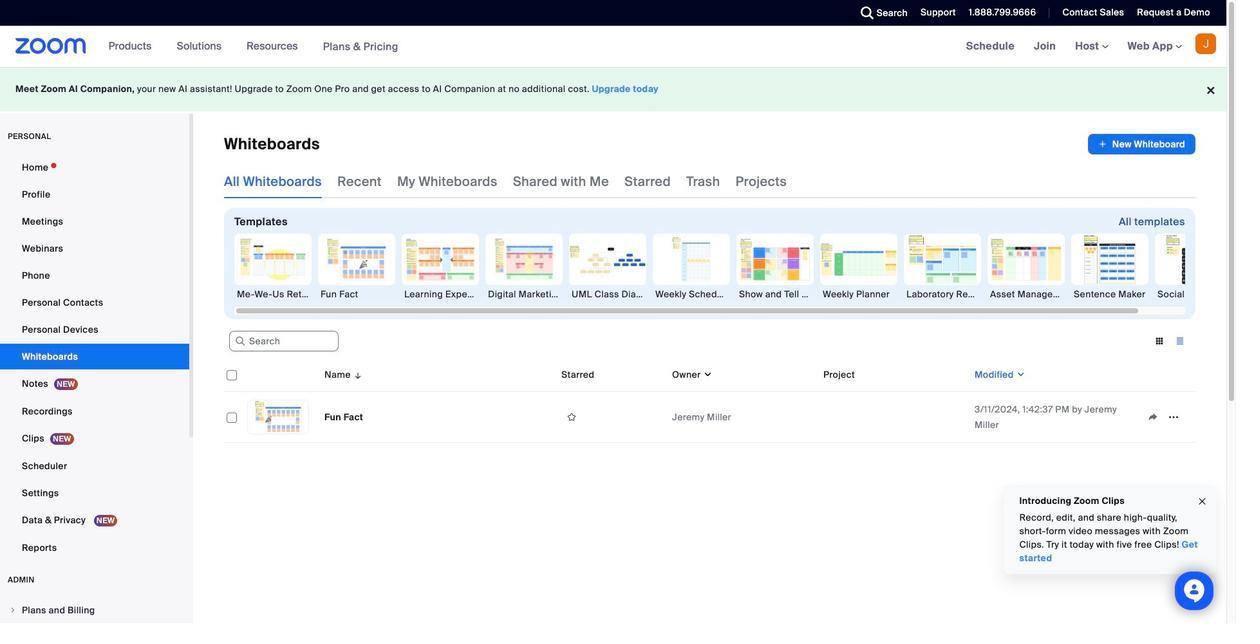 Task type: describe. For each thing, give the bounding box(es) containing it.
product information navigation
[[99, 26, 408, 68]]

0 vertical spatial application
[[1088, 134, 1196, 155]]

laboratory report element
[[904, 288, 981, 301]]

meetings navigation
[[957, 26, 1227, 68]]

personal menu menu
[[0, 155, 189, 562]]

close image
[[1198, 494, 1208, 509]]

grid mode, not selected image
[[1149, 335, 1170, 347]]

tabs of all whiteboard page tab list
[[224, 165, 787, 198]]

digital marketing canvas element
[[486, 288, 563, 301]]

add image
[[1098, 138, 1107, 151]]

social emotional learning element
[[1155, 288, 1232, 301]]

zoom logo image
[[15, 38, 86, 54]]

cell inside application
[[818, 392, 970, 443]]

down image
[[701, 368, 713, 381]]

click to star the whiteboard fun fact image
[[561, 411, 582, 423]]

me-we-us retrospective element
[[234, 288, 312, 301]]

0 vertical spatial fun fact element
[[318, 288, 395, 301]]

thumbnail of fun fact image
[[248, 401, 308, 434]]



Task type: locate. For each thing, give the bounding box(es) containing it.
fun fact element inside application
[[325, 411, 363, 423]]

arrow down image
[[351, 367, 363, 382]]

uml class diagram element
[[569, 288, 646, 301]]

weekly schedule element
[[653, 288, 730, 301]]

fun fact element
[[318, 288, 395, 301], [325, 411, 363, 423]]

show and tell with a twist element
[[737, 288, 814, 301]]

list mode, selected image
[[1170, 335, 1191, 347]]

1 vertical spatial application
[[224, 358, 1205, 453]]

right image
[[9, 607, 17, 614]]

profile picture image
[[1196, 33, 1216, 54]]

Search text field
[[229, 331, 339, 352]]

weekly planner element
[[820, 288, 898, 301]]

asset management element
[[988, 288, 1065, 301]]

banner
[[0, 26, 1227, 68]]

footer
[[0, 67, 1227, 111]]

application
[[1088, 134, 1196, 155], [224, 358, 1205, 453]]

1 vertical spatial fun fact element
[[325, 411, 363, 423]]

cell
[[818, 392, 970, 443]]

learning experience canvas element
[[402, 288, 479, 301]]

menu item
[[0, 598, 189, 623]]

sentence maker element
[[1071, 288, 1149, 301]]



Task type: vqa. For each thing, say whether or not it's contained in the screenshot.
right get
no



